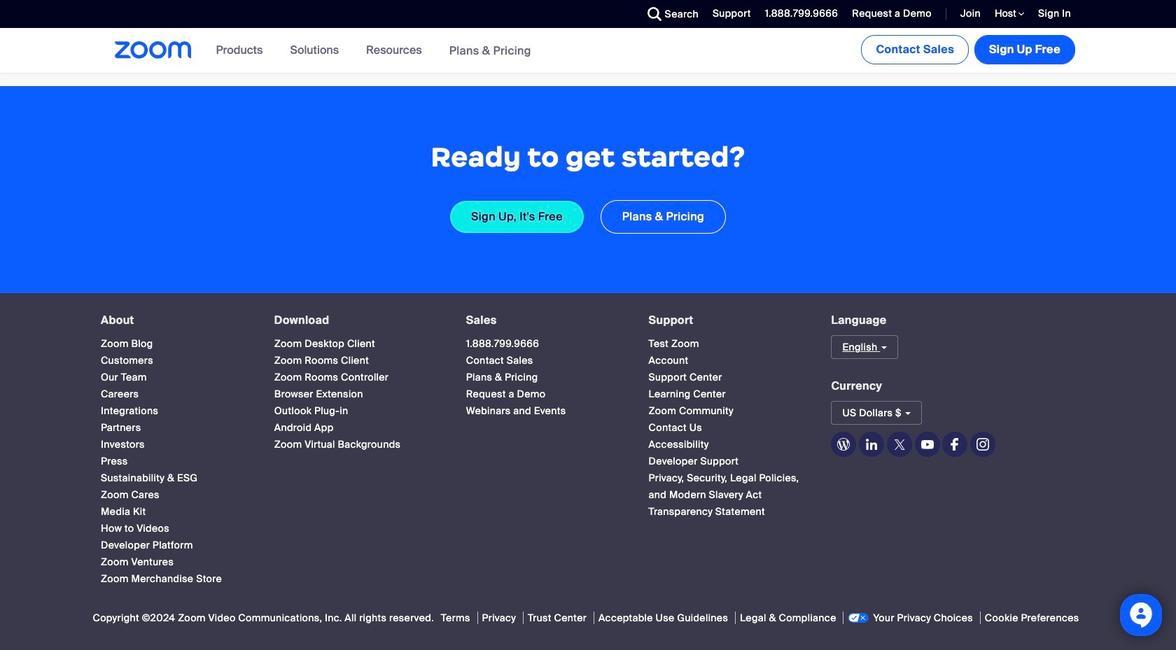 Task type: vqa. For each thing, say whether or not it's contained in the screenshot.
heading
yes



Task type: locate. For each thing, give the bounding box(es) containing it.
heading
[[101, 315, 249, 327], [274, 315, 441, 327], [466, 315, 623, 327], [649, 315, 806, 327]]

banner
[[98, 28, 1078, 74]]

product information navigation
[[206, 28, 542, 74]]

1 heading from the left
[[101, 315, 249, 327]]

zoom logo image
[[115, 41, 192, 59]]

3 heading from the left
[[466, 315, 623, 327]]

4 heading from the left
[[649, 315, 806, 327]]

meetings navigation
[[859, 28, 1078, 67]]

2 heading from the left
[[274, 315, 441, 327]]

main content
[[0, 0, 1176, 294]]



